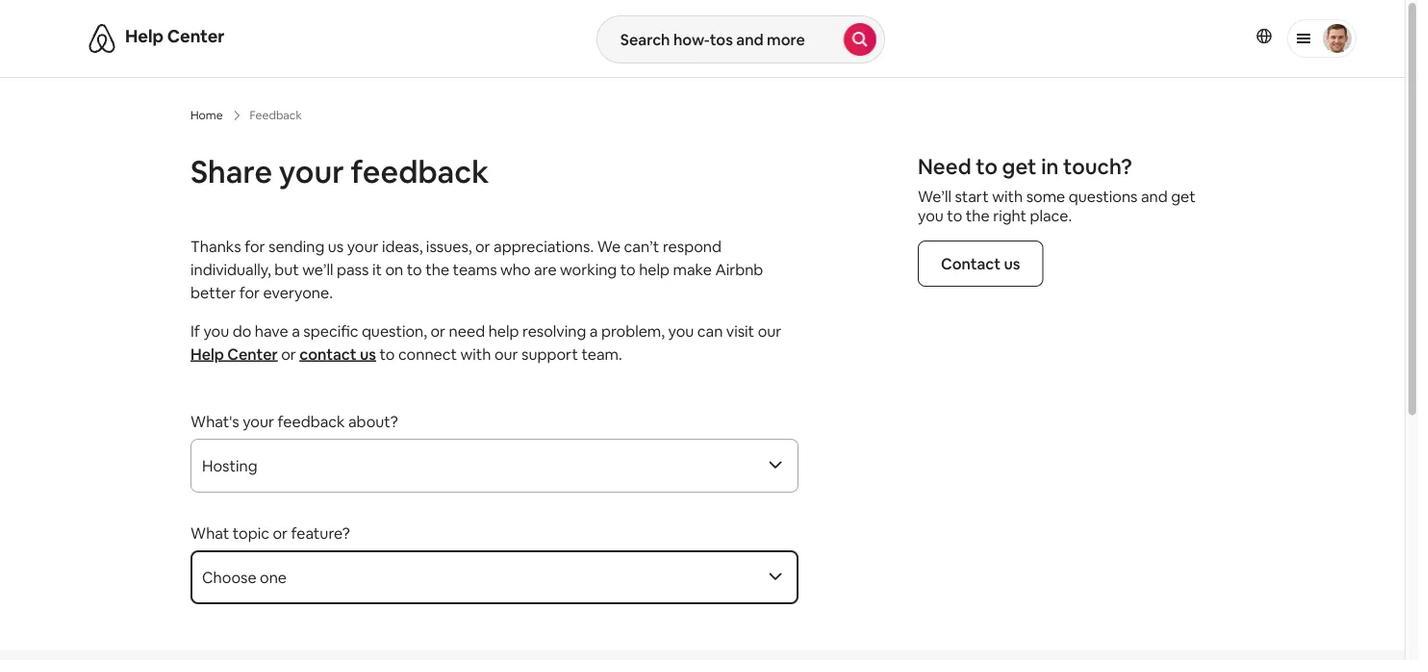 Task type: vqa. For each thing, say whether or not it's contained in the screenshot.
contact
yes



Task type: describe. For each thing, give the bounding box(es) containing it.
with inside if you do have a specific question, or need help resolving a problem, you can visit our help center or contact us to connect with our support team.
[[461, 344, 491, 364]]

help inside thanks for sending us your ideas, issues, or appreciations. we can't respond individually, but we'll pass it on to the teams who are working to help make airbnb better for everyone.
[[639, 259, 670, 279]]

resolving
[[523, 321, 587, 341]]

appreciations.
[[494, 236, 594, 256]]

0 horizontal spatial get
[[1003, 153, 1037, 180]]

the inside need to get in touch? we'll start with some questions and get you to the right place.
[[966, 206, 990, 225]]

Search how-tos and more search field
[[598, 16, 844, 63]]

0 horizontal spatial you
[[203, 321, 229, 341]]

connect
[[398, 344, 457, 364]]

in
[[1042, 153, 1059, 180]]

to right "on" at the left of the page
[[407, 259, 422, 279]]

1 horizontal spatial you
[[669, 321, 694, 341]]

1 vertical spatial our
[[495, 344, 518, 364]]

what's your feedback about?
[[191, 412, 398, 431]]

contact us
[[941, 254, 1021, 273]]

with inside need to get in touch? we'll start with some questions and get you to the right place.
[[993, 186, 1023, 206]]

need
[[918, 153, 972, 180]]

are
[[534, 259, 557, 279]]

what's
[[191, 412, 239, 431]]

help inside if you do have a specific question, or need help resolving a problem, you can visit our help center or contact us to connect with our support team.
[[489, 321, 519, 341]]

to inside if you do have a specific question, or need help resolving a problem, you can visit our help center or contact us to connect with our support team.
[[380, 344, 395, 364]]

share your feedback
[[191, 151, 489, 192]]

or down the have
[[281, 344, 296, 364]]

we'll
[[918, 186, 952, 206]]

pass
[[337, 259, 369, 279]]

contact
[[300, 344, 357, 364]]

1 vertical spatial for
[[239, 283, 260, 302]]

2 a from the left
[[590, 321, 598, 341]]

to down need
[[948, 206, 963, 225]]

team.
[[582, 344, 623, 364]]

or up connect
[[431, 321, 446, 341]]

center inside if you do have a specific question, or need help resolving a problem, you can visit our help center or contact us to connect with our support team.
[[228, 344, 278, 364]]

the inside thanks for sending us your ideas, issues, or appreciations. we can't respond individually, but we'll pass it on to the teams who are working to help make airbnb better for everyone.
[[426, 259, 450, 279]]

specific
[[303, 321, 359, 341]]

1 horizontal spatial get
[[1172, 186, 1196, 206]]

thanks for sending us your ideas, issues, or appreciations. we can't respond individually, but we'll pass it on to the teams who are working to help make airbnb better for everyone.
[[191, 236, 764, 302]]

what
[[191, 523, 229, 543]]

right
[[994, 206, 1027, 225]]

0 vertical spatial help center link
[[125, 25, 225, 48]]

and
[[1142, 186, 1168, 206]]

do
[[233, 321, 251, 341]]

some
[[1027, 186, 1066, 206]]

1 vertical spatial help center link
[[191, 344, 278, 364]]

need to get in touch? we'll start with some questions and get you to the right place.
[[918, 153, 1196, 225]]

if you do have a specific question, or need help resolving a problem, you can visit our help center or contact us to connect with our support team.
[[191, 321, 782, 364]]

1 horizontal spatial our
[[758, 321, 782, 341]]

touch?
[[1064, 153, 1133, 180]]

1 a from the left
[[292, 321, 300, 341]]

or right topic
[[273, 523, 288, 543]]

thanks
[[191, 236, 241, 256]]

help inside if you do have a specific question, or need help resolving a problem, you can visit our help center or contact us to connect with our support team.
[[191, 344, 224, 364]]

working
[[560, 259, 617, 279]]

sending
[[269, 236, 325, 256]]



Task type: locate. For each thing, give the bounding box(es) containing it.
ideas,
[[382, 236, 423, 256]]

on
[[385, 259, 404, 279]]

0 vertical spatial help
[[125, 25, 164, 48]]

help center link right airbnb homepage icon
[[125, 25, 225, 48]]

main navigation menu image
[[1324, 24, 1352, 53]]

the left right
[[966, 206, 990, 225]]

help center
[[125, 25, 225, 48]]

better
[[191, 283, 236, 302]]

us down the question,
[[360, 344, 376, 364]]

2 vertical spatial your
[[243, 412, 274, 431]]

help right need at left
[[489, 321, 519, 341]]

contact us link
[[918, 241, 1044, 287]]

0 vertical spatial with
[[993, 186, 1023, 206]]

help
[[125, 25, 164, 48], [191, 344, 224, 364]]

for down individually,
[[239, 283, 260, 302]]

have
[[255, 321, 288, 341]]

0 horizontal spatial the
[[426, 259, 450, 279]]

contact
[[941, 254, 1001, 273]]

for up individually,
[[245, 236, 265, 256]]

help right airbnb homepage icon
[[125, 25, 164, 48]]

1 vertical spatial center
[[228, 344, 278, 364]]

1 vertical spatial with
[[461, 344, 491, 364]]

0 vertical spatial our
[[758, 321, 782, 341]]

to up start
[[976, 153, 998, 180]]

individually,
[[191, 259, 271, 279]]

1 vertical spatial the
[[426, 259, 450, 279]]

questions
[[1069, 186, 1138, 206]]

or up 'teams'
[[476, 236, 491, 256]]

0 horizontal spatial with
[[461, 344, 491, 364]]

we'll
[[303, 259, 334, 279]]

help
[[639, 259, 670, 279], [489, 321, 519, 341]]

our right visit
[[758, 321, 782, 341]]

place.
[[1030, 206, 1073, 225]]

problem,
[[602, 321, 665, 341]]

1 vertical spatial feedback
[[278, 412, 345, 431]]

feedback up ideas,
[[351, 151, 489, 192]]

1 horizontal spatial a
[[590, 321, 598, 341]]

visit
[[727, 321, 755, 341]]

you inside need to get in touch? we'll start with some questions and get you to the right place.
[[918, 206, 944, 225]]

0 horizontal spatial our
[[495, 344, 518, 364]]

with right start
[[993, 186, 1023, 206]]

if
[[191, 321, 200, 341]]

question,
[[362, 321, 427, 341]]

respond
[[663, 236, 722, 256]]

you
[[918, 206, 944, 225], [203, 321, 229, 341], [669, 321, 694, 341]]

0 horizontal spatial help
[[489, 321, 519, 341]]

0 vertical spatial for
[[245, 236, 265, 256]]

your for share your feedback
[[279, 151, 344, 192]]

feedback for share your feedback
[[351, 151, 489, 192]]

us right contact
[[1004, 254, 1021, 273]]

2 horizontal spatial us
[[1004, 254, 1021, 273]]

0 vertical spatial the
[[966, 206, 990, 225]]

0 horizontal spatial your
[[243, 412, 274, 431]]

who
[[501, 259, 531, 279]]

home
[[191, 108, 223, 123]]

start
[[955, 186, 989, 206]]

1 horizontal spatial help
[[639, 259, 670, 279]]

to down can't
[[621, 259, 636, 279]]

your up pass
[[347, 236, 379, 256]]

1 horizontal spatial us
[[360, 344, 376, 364]]

the down issues,
[[426, 259, 450, 279]]

0 vertical spatial feedback
[[351, 151, 489, 192]]

1 horizontal spatial center
[[228, 344, 278, 364]]

center down 'do'
[[228, 344, 278, 364]]

center
[[167, 25, 225, 48], [228, 344, 278, 364]]

1 horizontal spatial help
[[191, 344, 224, 364]]

0 vertical spatial center
[[167, 25, 225, 48]]

None search field
[[597, 15, 885, 64]]

your right what's
[[243, 412, 274, 431]]

0 horizontal spatial help
[[125, 25, 164, 48]]

feedback left the about?
[[278, 412, 345, 431]]

a
[[292, 321, 300, 341], [590, 321, 598, 341]]

can't
[[624, 236, 660, 256]]

contact us link
[[300, 344, 376, 364]]

a right the have
[[292, 321, 300, 341]]

feature?
[[291, 523, 350, 543]]

1 vertical spatial help
[[191, 344, 224, 364]]

airbnb
[[716, 259, 764, 279]]

our
[[758, 321, 782, 341], [495, 344, 518, 364]]

1 horizontal spatial with
[[993, 186, 1023, 206]]

1 vertical spatial your
[[347, 236, 379, 256]]

you right if
[[203, 321, 229, 341]]

your
[[279, 151, 344, 192], [347, 236, 379, 256], [243, 412, 274, 431]]

help down if
[[191, 344, 224, 364]]

the
[[966, 206, 990, 225], [426, 259, 450, 279]]

teams
[[453, 259, 497, 279]]

help down can't
[[639, 259, 670, 279]]

0 vertical spatial help
[[639, 259, 670, 279]]

issues,
[[426, 236, 472, 256]]

2 horizontal spatial you
[[918, 206, 944, 225]]

0 vertical spatial get
[[1003, 153, 1037, 180]]

share
[[191, 151, 272, 192]]

1 vertical spatial help
[[489, 321, 519, 341]]

your up sending
[[279, 151, 344, 192]]

get
[[1003, 153, 1037, 180], [1172, 186, 1196, 206]]

us up pass
[[328, 236, 344, 256]]

with down need at left
[[461, 344, 491, 364]]

1 horizontal spatial feedback
[[351, 151, 489, 192]]

1 horizontal spatial the
[[966, 206, 990, 225]]

feedback for what's your feedback about?
[[278, 412, 345, 431]]

what topic or feature?
[[191, 523, 350, 543]]

get left in
[[1003, 153, 1037, 180]]

us
[[328, 236, 344, 256], [1004, 254, 1021, 273], [360, 344, 376, 364]]

make
[[673, 259, 712, 279]]

get right the "and"
[[1172, 186, 1196, 206]]

to
[[976, 153, 998, 180], [948, 206, 963, 225], [407, 259, 422, 279], [621, 259, 636, 279], [380, 344, 395, 364]]

topic
[[233, 523, 269, 543]]

or inside thanks for sending us your ideas, issues, or appreciations. we can't respond individually, but we'll pass it on to the teams who are working to help make airbnb better for everyone.
[[476, 236, 491, 256]]

with
[[993, 186, 1023, 206], [461, 344, 491, 364]]

or
[[476, 236, 491, 256], [431, 321, 446, 341], [281, 344, 296, 364], [273, 523, 288, 543]]

feedback
[[351, 151, 489, 192], [278, 412, 345, 431]]

we
[[597, 236, 621, 256]]

home link
[[191, 108, 223, 123]]

help center link
[[125, 25, 225, 48], [191, 344, 278, 364]]

us inside if you do have a specific question, or need help resolving a problem, you can visit our help center or contact us to connect with our support team.
[[360, 344, 376, 364]]

need
[[449, 321, 485, 341]]

center up home
[[167, 25, 225, 48]]

for
[[245, 236, 265, 256], [239, 283, 260, 302]]

your for what's your feedback about?
[[243, 412, 274, 431]]

can
[[698, 321, 723, 341]]

support
[[522, 344, 578, 364]]

0 vertical spatial your
[[279, 151, 344, 192]]

0 horizontal spatial us
[[328, 236, 344, 256]]

your inside thanks for sending us your ideas, issues, or appreciations. we can't respond individually, but we'll pass it on to the teams who are working to help make airbnb better for everyone.
[[347, 236, 379, 256]]

1 horizontal spatial your
[[279, 151, 344, 192]]

us inside thanks for sending us your ideas, issues, or appreciations. we can't respond individually, but we'll pass it on to the teams who are working to help make airbnb better for everyone.
[[328, 236, 344, 256]]

to down the question,
[[380, 344, 395, 364]]

0 horizontal spatial a
[[292, 321, 300, 341]]

you left the can
[[669, 321, 694, 341]]

everyone.
[[263, 283, 333, 302]]

airbnb homepage image
[[87, 23, 117, 54]]

1 vertical spatial get
[[1172, 186, 1196, 206]]

about?
[[348, 412, 398, 431]]

it
[[372, 259, 382, 279]]

help center link down 'do'
[[191, 344, 278, 364]]

0 horizontal spatial center
[[167, 25, 225, 48]]

you left start
[[918, 206, 944, 225]]

0 horizontal spatial feedback
[[278, 412, 345, 431]]

2 horizontal spatial your
[[347, 236, 379, 256]]

our left support
[[495, 344, 518, 364]]

but
[[275, 259, 299, 279]]

a up team.
[[590, 321, 598, 341]]



